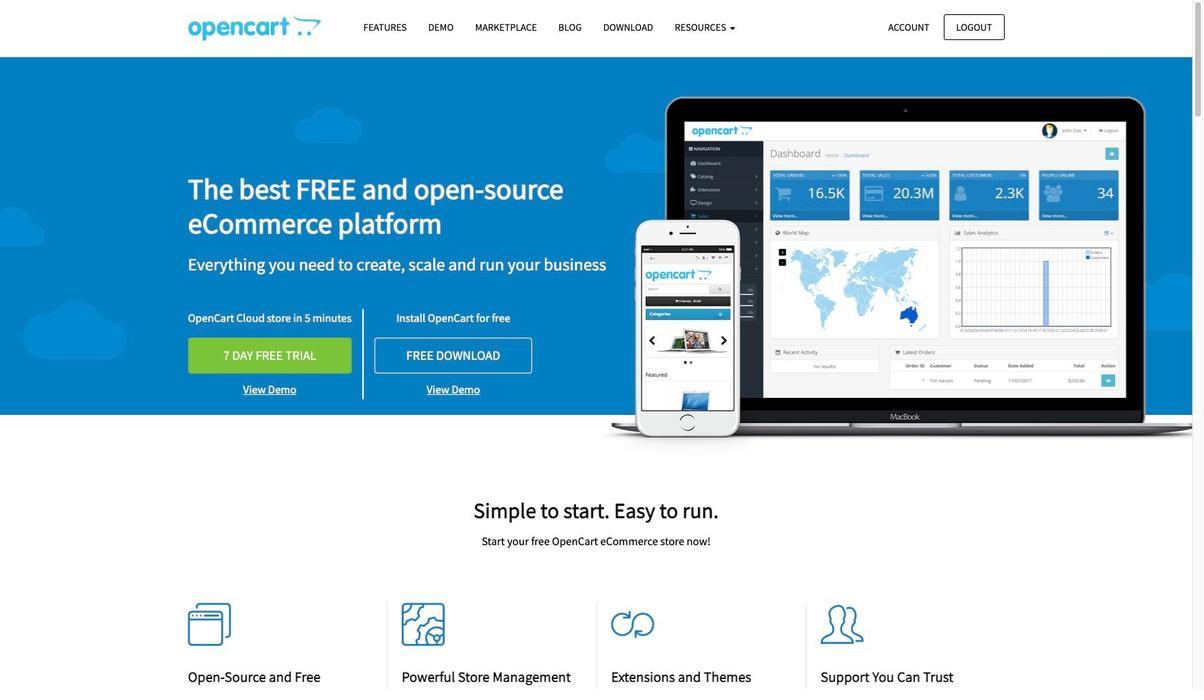 Task type: describe. For each thing, give the bounding box(es) containing it.
opencart - open source shopping cart solution image
[[188, 15, 321, 41]]



Task type: vqa. For each thing, say whether or not it's contained in the screenshot.
bottom 'Structure'
no



